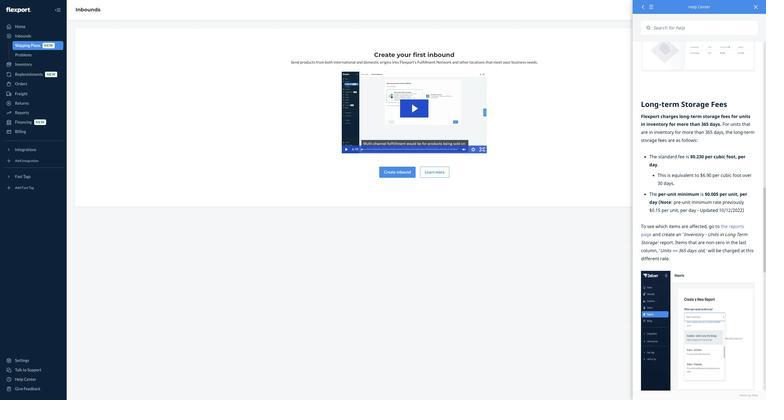 Task type: locate. For each thing, give the bounding box(es) containing it.
home
[[15, 24, 26, 29]]

center down talk to support
[[24, 377, 36, 382]]

flexport's
[[400, 60, 417, 65]]

create inbound button
[[380, 167, 416, 178]]

talk
[[15, 368, 22, 373]]

home link
[[3, 22, 63, 31]]

2 add from the top
[[15, 186, 21, 190]]

add
[[15, 159, 21, 163], [15, 186, 21, 190]]

Search search field
[[651, 21, 758, 35]]

orders
[[15, 81, 27, 86]]

first
[[413, 51, 426, 59]]

that
[[486, 60, 493, 65]]

1 horizontal spatial inbounds link
[[76, 7, 101, 13]]

tag
[[29, 186, 34, 190]]

create for inbound
[[384, 170, 396, 175]]

1 horizontal spatial your
[[503, 60, 511, 65]]

center inside help center link
[[24, 377, 36, 382]]

1 horizontal spatial and
[[453, 60, 459, 65]]

0 vertical spatial create
[[374, 51, 395, 59]]

add inside add fast tag "link"
[[15, 186, 21, 190]]

fast left tag on the left top of page
[[22, 186, 28, 190]]

center up search search box
[[699, 4, 711, 9]]

add inside add integration link
[[15, 159, 21, 163]]

1 vertical spatial add
[[15, 186, 21, 190]]

1 vertical spatial help
[[15, 377, 23, 382]]

learn more button
[[420, 167, 450, 178]]

dixa
[[753, 394, 758, 398]]

into
[[392, 60, 399, 65]]

inbounds link
[[76, 7, 101, 13], [3, 32, 63, 41]]

inbound left learn
[[397, 170, 411, 175]]

help center down to
[[15, 377, 36, 382]]

add left integration
[[15, 159, 21, 163]]

0 vertical spatial add
[[15, 159, 21, 163]]

0 vertical spatial your
[[397, 51, 412, 59]]

both
[[325, 60, 333, 65]]

shipping
[[15, 43, 30, 48]]

2 vertical spatial new
[[36, 120, 45, 124]]

your right meet
[[503, 60, 511, 65]]

inbound
[[428, 51, 455, 59], [397, 170, 411, 175]]

by
[[749, 394, 752, 398]]

reports link
[[3, 108, 63, 117]]

1 and from the left
[[357, 60, 363, 65]]

1 vertical spatial center
[[24, 377, 36, 382]]

1 vertical spatial inbounds link
[[3, 32, 63, 41]]

add for add fast tag
[[15, 186, 21, 190]]

new for financing
[[36, 120, 45, 124]]

help up give
[[15, 377, 23, 382]]

1 vertical spatial new
[[47, 72, 56, 77]]

1 vertical spatial inbounds
[[15, 34, 31, 38]]

1 horizontal spatial help center
[[689, 4, 711, 9]]

billing link
[[3, 127, 63, 136]]

new right plans
[[44, 43, 53, 48]]

new
[[44, 43, 53, 48], [47, 72, 56, 77], [36, 120, 45, 124]]

create
[[374, 51, 395, 59], [384, 170, 396, 175]]

freight
[[15, 91, 28, 96]]

1 vertical spatial inbound
[[397, 170, 411, 175]]

help
[[689, 4, 698, 9], [15, 377, 23, 382]]

video element
[[342, 72, 487, 153]]

send
[[291, 60, 300, 65]]

shipping plans
[[15, 43, 40, 48]]

origins
[[380, 60, 392, 65]]

0 horizontal spatial inbounds
[[15, 34, 31, 38]]

settings link
[[3, 357, 63, 365]]

create inside create your first inbound send products from both international and domestic origins into flexport's fulfillment network and other locations that meet your business needs.
[[374, 51, 395, 59]]

inbound up 'network'
[[428, 51, 455, 59]]

1 horizontal spatial inbound
[[428, 51, 455, 59]]

learn more
[[425, 170, 445, 175]]

help center
[[689, 4, 711, 9], [15, 377, 36, 382]]

0 vertical spatial fast
[[15, 174, 22, 179]]

and
[[357, 60, 363, 65], [453, 60, 459, 65]]

add down fast tags
[[15, 186, 21, 190]]

0 horizontal spatial and
[[357, 60, 363, 65]]

your up flexport's
[[397, 51, 412, 59]]

inbounds
[[76, 7, 101, 13], [15, 34, 31, 38]]

elevio
[[740, 394, 748, 398]]

elevio by dixa
[[740, 394, 758, 398]]

add integration
[[15, 159, 39, 163]]

learn
[[425, 170, 435, 175]]

new up orders link
[[47, 72, 56, 77]]

problems
[[15, 53, 32, 57]]

give
[[15, 387, 23, 392]]

1 add from the top
[[15, 159, 21, 163]]

inventory
[[15, 62, 32, 67]]

video thumbnail image
[[342, 72, 487, 153], [342, 72, 487, 153]]

fast
[[15, 174, 22, 179], [22, 186, 28, 190]]

locations
[[470, 60, 485, 65]]

0 vertical spatial new
[[44, 43, 53, 48]]

problems link
[[12, 51, 63, 60]]

1 horizontal spatial inbounds
[[76, 7, 101, 13]]

inventory link
[[3, 60, 63, 69]]

products
[[300, 60, 315, 65]]

settings
[[15, 358, 29, 363]]

fast tags button
[[3, 172, 63, 181]]

business
[[512, 60, 527, 65]]

0 horizontal spatial center
[[24, 377, 36, 382]]

new for replenishments
[[47, 72, 56, 77]]

help up search search box
[[689, 4, 698, 9]]

and left other
[[453, 60, 459, 65]]

fast inside add fast tag "link"
[[22, 186, 28, 190]]

and left domestic on the left
[[357, 60, 363, 65]]

center
[[699, 4, 711, 9], [24, 377, 36, 382]]

1 vertical spatial help center
[[15, 377, 36, 382]]

0 horizontal spatial your
[[397, 51, 412, 59]]

1 horizontal spatial help
[[689, 4, 698, 9]]

support
[[27, 368, 41, 373]]

0 vertical spatial help
[[689, 4, 698, 9]]

fast inside fast tags dropdown button
[[15, 174, 22, 179]]

0 horizontal spatial help
[[15, 377, 23, 382]]

1 vertical spatial create
[[384, 170, 396, 175]]

close navigation image
[[55, 7, 61, 13]]

create inside create inbound button
[[384, 170, 396, 175]]

from
[[316, 60, 324, 65]]

replenishments
[[15, 72, 43, 77]]

network
[[437, 60, 452, 65]]

2 and from the left
[[453, 60, 459, 65]]

your
[[397, 51, 412, 59], [503, 60, 511, 65]]

fast left tags
[[15, 174, 22, 179]]

0 horizontal spatial inbounds link
[[3, 32, 63, 41]]

new down reports link
[[36, 120, 45, 124]]

help center up search search box
[[689, 4, 711, 9]]

0 horizontal spatial inbound
[[397, 170, 411, 175]]

integrations button
[[3, 145, 63, 154]]

integration
[[22, 159, 39, 163]]

1 horizontal spatial center
[[699, 4, 711, 9]]

0 vertical spatial inbound
[[428, 51, 455, 59]]

1 vertical spatial fast
[[22, 186, 28, 190]]

fast tags
[[15, 174, 31, 179]]



Task type: vqa. For each thing, say whether or not it's contained in the screenshot.
May
no



Task type: describe. For each thing, give the bounding box(es) containing it.
0 vertical spatial center
[[699, 4, 711, 9]]

add fast tag link
[[3, 184, 63, 192]]

reports
[[15, 110, 29, 115]]

add integration link
[[3, 157, 63, 165]]

talk to support button
[[3, 366, 63, 375]]

inbound inside create your first inbound send products from both international and domestic origins into flexport's fulfillment network and other locations that meet your business needs.
[[428, 51, 455, 59]]

give feedback
[[15, 387, 40, 392]]

orders link
[[3, 80, 63, 88]]

create inbound
[[384, 170, 411, 175]]

help center link
[[3, 375, 63, 384]]

feedback
[[24, 387, 40, 392]]

add for add integration
[[15, 159, 21, 163]]

integrations
[[15, 147, 36, 152]]

talk to support
[[15, 368, 41, 373]]

0 vertical spatial inbounds link
[[76, 7, 101, 13]]

create your first inbound send products from both international and domestic origins into flexport's fulfillment network and other locations that meet your business needs.
[[291, 51, 538, 65]]

create for your
[[374, 51, 395, 59]]

1 vertical spatial your
[[503, 60, 511, 65]]

more
[[436, 170, 445, 175]]

returns
[[15, 101, 29, 106]]

freight link
[[3, 90, 63, 98]]

inbound inside button
[[397, 170, 411, 175]]

financing
[[15, 120, 32, 125]]

to
[[23, 368, 27, 373]]

billing
[[15, 129, 26, 134]]

international
[[334, 60, 356, 65]]

domestic
[[364, 60, 379, 65]]

give feedback button
[[3, 385, 63, 394]]

new for shipping plans
[[44, 43, 53, 48]]

plans
[[31, 43, 40, 48]]

meet
[[494, 60, 503, 65]]

needs.
[[527, 60, 538, 65]]

tags
[[23, 174, 31, 179]]

0 vertical spatial help center
[[689, 4, 711, 9]]

other
[[460, 60, 469, 65]]

flexport logo image
[[6, 7, 31, 13]]

elevio by dixa link
[[642, 394, 758, 398]]

0 horizontal spatial help center
[[15, 377, 36, 382]]

add fast tag
[[15, 186, 34, 190]]

fulfillment
[[418, 60, 436, 65]]

0 vertical spatial inbounds
[[76, 7, 101, 13]]

returns link
[[3, 99, 63, 108]]



